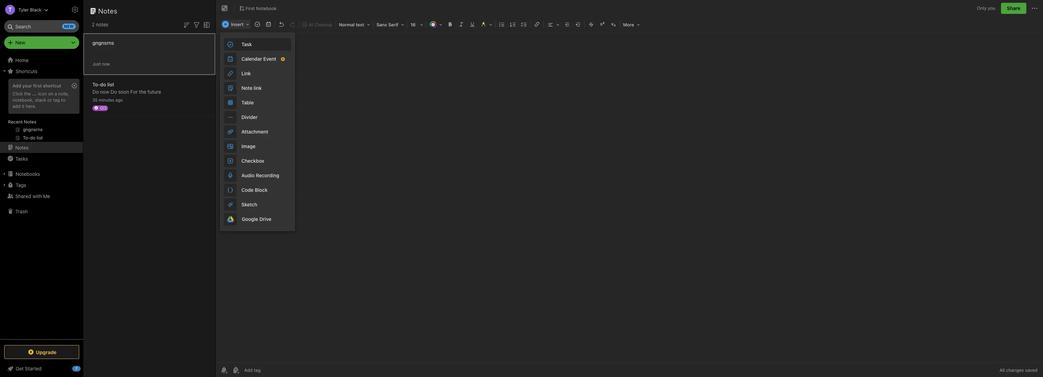 Task type: vqa. For each thing, say whether or not it's contained in the screenshot.
5th cell from the bottom
no



Task type: describe. For each thing, give the bounding box(es) containing it.
Highlight field
[[478, 19, 495, 30]]

trash
[[15, 209, 28, 215]]

all
[[1000, 368, 1006, 374]]

shortcut
[[43, 83, 61, 89]]

sans serif
[[377, 22, 399, 27]]

for
[[131, 89, 138, 95]]

2
[[92, 22, 95, 27]]

google drive link
[[221, 212, 295, 227]]

soon
[[118, 89, 129, 95]]

get started
[[16, 366, 42, 372]]

bold image
[[446, 19, 455, 29]]

code block
[[242, 187, 268, 193]]

tags button
[[0, 180, 83, 191]]

only
[[978, 5, 987, 11]]

Font size field
[[408, 19, 426, 30]]

your
[[22, 83, 32, 89]]

Font color field
[[428, 19, 445, 30]]

first notebook
[[246, 5, 277, 11]]

note link
[[242, 85, 262, 91]]

Sort options field
[[183, 20, 191, 29]]

notes
[[96, 22, 108, 27]]

0/3
[[100, 106, 107, 111]]

shared with me
[[15, 193, 50, 199]]

get
[[16, 366, 24, 372]]

checkbox
[[242, 158, 265, 164]]

ago
[[116, 98, 123, 103]]

normal text
[[339, 22, 364, 27]]

task
[[242, 41, 252, 47]]

recent
[[8, 119, 23, 125]]

it
[[22, 104, 24, 109]]

sketch link
[[221, 198, 295, 212]]

upgrade
[[36, 350, 57, 356]]

new
[[64, 24, 74, 29]]

image
[[242, 144, 256, 149]]

notebooks
[[16, 171, 40, 177]]

shared with me link
[[0, 191, 83, 202]]

note link link
[[221, 81, 295, 96]]

list
[[107, 82, 114, 87]]

Search text field
[[9, 20, 74, 33]]

audio recording
[[242, 173, 279, 179]]

the inside to-do list do now do soon for the future
[[139, 89, 146, 95]]

more actions image
[[1031, 4, 1040, 13]]

tags
[[16, 182, 26, 188]]

here.
[[26, 104, 36, 109]]

tyler
[[18, 7, 29, 12]]

...
[[32, 91, 37, 97]]

bulleted list image
[[497, 19, 507, 29]]

View options field
[[201, 20, 211, 29]]

icon on a note, notebook, stack or tag to add it here.
[[13, 91, 69, 109]]

35
[[92, 98, 98, 103]]

note,
[[58, 91, 69, 97]]

just
[[92, 61, 101, 67]]

calendar
[[242, 56, 262, 62]]

1 do from the left
[[92, 89, 99, 95]]

black
[[30, 7, 41, 12]]

on
[[48, 91, 53, 97]]

tag
[[53, 97, 60, 103]]

code block link
[[221, 183, 295, 198]]

block
[[255, 187, 268, 193]]

drive
[[260, 217, 272, 222]]

Font family field
[[374, 19, 407, 30]]

code
[[242, 187, 254, 193]]

attachment
[[242, 129, 268, 135]]

add a reminder image
[[220, 367, 228, 375]]

minutes
[[99, 98, 114, 103]]

checklist image
[[520, 19, 529, 29]]

all changes saved
[[1000, 368, 1038, 374]]

notebook,
[[13, 97, 34, 103]]

you
[[989, 5, 996, 11]]

shortcuts button
[[0, 66, 83, 77]]

Add tag field
[[244, 368, 296, 374]]

More actions field
[[1031, 3, 1040, 14]]

add filters image
[[193, 21, 201, 29]]

event
[[264, 56, 276, 62]]

or
[[47, 97, 52, 103]]

outdent image
[[574, 19, 584, 29]]

tree containing home
[[0, 55, 83, 340]]

first
[[246, 5, 255, 11]]

16
[[411, 22, 416, 27]]

task link
[[221, 37, 295, 52]]

new
[[15, 40, 25, 46]]

gngnsrns
[[92, 40, 114, 46]]

click to collapse image
[[81, 365, 86, 373]]

first notebook button
[[237, 3, 279, 13]]

future
[[148, 89, 161, 95]]

7
[[75, 367, 78, 372]]



Task type: locate. For each thing, give the bounding box(es) containing it.
notes right recent
[[24, 119, 36, 125]]

sans
[[377, 22, 387, 27]]

image link
[[221, 139, 295, 154]]

now
[[102, 61, 110, 67], [100, 89, 109, 95]]

indent image
[[563, 19, 573, 29]]

icon
[[38, 91, 47, 97]]

dropdown list menu
[[221, 37, 295, 227]]

add
[[13, 83, 21, 89]]

just now
[[92, 61, 110, 67]]

underline image
[[468, 19, 478, 29]]

Account field
[[0, 3, 48, 17]]

numbered list image
[[509, 19, 518, 29]]

notes up the notes
[[98, 7, 118, 15]]

divider
[[242, 114, 258, 120]]

note
[[242, 85, 253, 91]]

table link
[[221, 96, 295, 110]]

share
[[1008, 5, 1021, 11]]

sketch
[[242, 202, 257, 208]]

new button
[[4, 37, 79, 49]]

started
[[25, 366, 42, 372]]

to-do list do now do soon for the future
[[92, 82, 161, 95]]

settings image
[[71, 6, 79, 14]]

Help and Learning task checklist field
[[0, 364, 83, 375]]

share button
[[1002, 3, 1027, 14]]

add your first shortcut
[[13, 83, 61, 89]]

add
[[13, 104, 20, 109]]

tyler black
[[18, 7, 41, 12]]

strikethrough image
[[587, 19, 596, 29]]

to
[[61, 97, 65, 103]]

the
[[139, 89, 146, 95], [24, 91, 31, 97]]

checkbox link
[[221, 154, 295, 169]]

now inside to-do list do now do soon for the future
[[100, 89, 109, 95]]

group inside tree
[[0, 77, 83, 145]]

calendar event image
[[264, 19, 274, 29]]

stack
[[35, 97, 46, 103]]

link
[[254, 85, 262, 91]]

attachment link
[[221, 125, 295, 139]]

tasks button
[[0, 153, 83, 164]]

0 vertical spatial now
[[102, 61, 110, 67]]

task image
[[253, 19, 262, 29]]

the left '...'
[[24, 91, 31, 97]]

upgrade button
[[4, 346, 79, 360]]

2 vertical spatial notes
[[15, 145, 29, 151]]

table
[[242, 100, 254, 106]]

Note Editor text field
[[216, 33, 1044, 364]]

click the ...
[[13, 91, 37, 97]]

1 horizontal spatial do
[[111, 89, 117, 95]]

divider link
[[221, 110, 295, 125]]

expand note image
[[221, 4, 229, 13]]

2 notes
[[92, 22, 108, 27]]

More field
[[621, 19, 643, 30]]

undo image
[[277, 19, 286, 29]]

insert link image
[[533, 19, 542, 29]]

now right just
[[102, 61, 110, 67]]

insert
[[231, 22, 244, 27]]

shortcuts
[[16, 68, 37, 74]]

35 minutes ago
[[92, 98, 123, 103]]

only you
[[978, 5, 996, 11]]

tree
[[0, 55, 83, 340]]

italic image
[[457, 19, 466, 29]]

Alignment field
[[545, 19, 562, 30]]

do down list
[[111, 89, 117, 95]]

changes
[[1007, 368, 1025, 374]]

home
[[15, 57, 29, 63]]

recent notes
[[8, 119, 36, 125]]

link
[[242, 71, 251, 76]]

google drive
[[242, 217, 272, 222]]

notes inside group
[[24, 119, 36, 125]]

do
[[100, 82, 106, 87]]

0 vertical spatial notes
[[98, 7, 118, 15]]

0 horizontal spatial the
[[24, 91, 31, 97]]

add tag image
[[232, 367, 240, 375]]

recording
[[256, 173, 279, 179]]

notes up tasks
[[15, 145, 29, 151]]

notes
[[98, 7, 118, 15], [24, 119, 36, 125], [15, 145, 29, 151]]

text
[[356, 22, 364, 27]]

expand tags image
[[2, 183, 7, 188]]

now down do
[[100, 89, 109, 95]]

shared
[[15, 193, 31, 199]]

do down to-
[[92, 89, 99, 95]]

the inside group
[[24, 91, 31, 97]]

new search field
[[9, 20, 76, 33]]

link link
[[221, 66, 295, 81]]

1 vertical spatial now
[[100, 89, 109, 95]]

with
[[32, 193, 42, 199]]

expand notebooks image
[[2, 171, 7, 177]]

me
[[43, 193, 50, 199]]

Insert field
[[220, 19, 252, 29]]

audio
[[242, 173, 255, 179]]

the right for on the left
[[139, 89, 146, 95]]

Heading level field
[[337, 19, 373, 30]]

tasks
[[15, 156, 28, 162]]

group
[[0, 77, 83, 145]]

group containing add your first shortcut
[[0, 77, 83, 145]]

1 horizontal spatial the
[[139, 89, 146, 95]]

notebooks link
[[0, 169, 83, 180]]

note window element
[[216, 0, 1044, 378]]

a
[[55, 91, 57, 97]]

first
[[33, 83, 42, 89]]

audio recording link
[[221, 169, 295, 183]]

0 horizontal spatial do
[[92, 89, 99, 95]]

saved
[[1026, 368, 1038, 374]]

Add filters field
[[193, 20, 201, 29]]

notes link
[[0, 142, 83, 153]]

2 do from the left
[[111, 89, 117, 95]]

normal
[[339, 22, 355, 27]]

subscript image
[[609, 19, 619, 29]]

superscript image
[[598, 19, 608, 29]]

more
[[624, 22, 635, 27]]

1 vertical spatial notes
[[24, 119, 36, 125]]

google
[[242, 217, 258, 222]]



